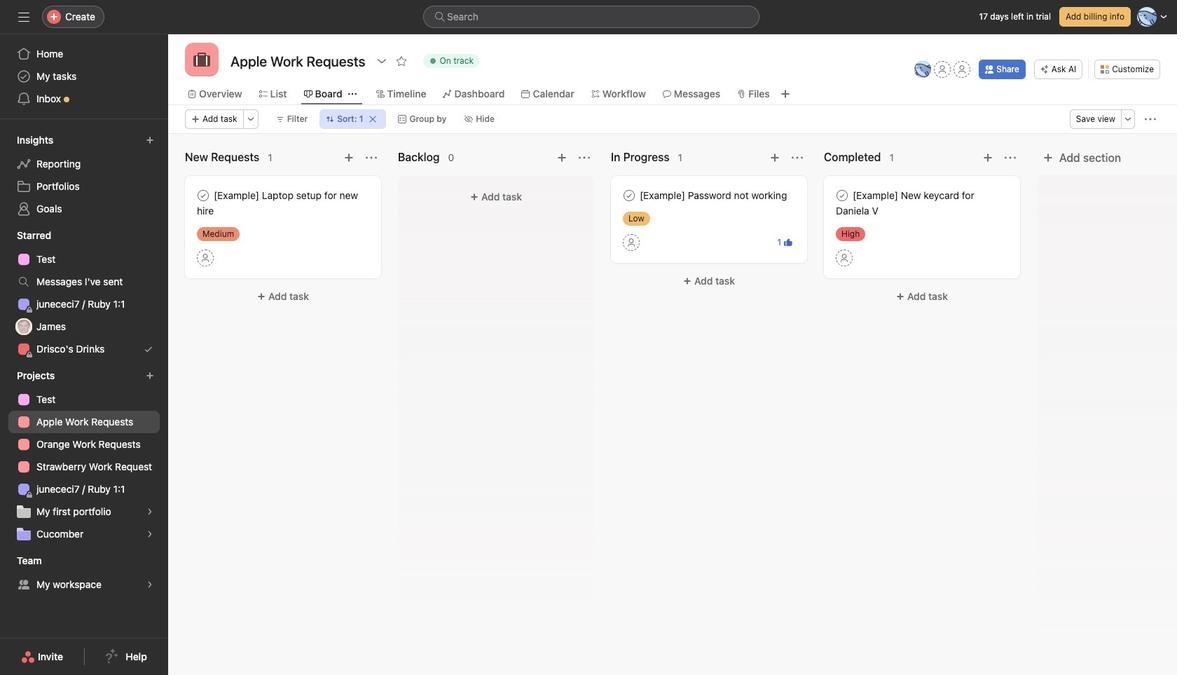 Task type: describe. For each thing, give the bounding box(es) containing it.
starred element
[[0, 223, 168, 363]]

1 horizontal spatial more actions image
[[1146, 114, 1157, 125]]

insights element
[[0, 128, 168, 223]]

teams element
[[0, 548, 168, 599]]

briefcase image
[[194, 51, 210, 68]]

add tab image
[[780, 88, 791, 100]]

more section actions image for third the add task icon from right
[[579, 152, 590, 163]]

0 horizontal spatial more actions image
[[247, 115, 255, 123]]

see details, cucomber image
[[146, 530, 154, 538]]

see details, my first portfolio image
[[146, 508, 154, 516]]

tab actions image
[[348, 90, 357, 98]]

global element
[[0, 34, 168, 118]]

mark complete image for mark complete checkbox
[[621, 187, 638, 204]]

add to starred image
[[396, 55, 407, 67]]

3 add task image from the left
[[770, 152, 781, 163]]

1 add task image from the left
[[344, 152, 355, 163]]

mark complete checkbox for first the add task icon from right
[[834, 187, 851, 204]]

clear image
[[369, 115, 378, 123]]

new insights image
[[146, 136, 154, 144]]

more section actions image for first the add task icon from right
[[1005, 152, 1017, 163]]

more options image
[[1125, 115, 1133, 123]]

mark complete image for mark complete option for 4th the add task icon from the right
[[195, 187, 212, 204]]



Task type: vqa. For each thing, say whether or not it's contained in the screenshot.
Mark complete option corresponding to Task name text box inside the [Example] Find venue for holiday party CELL
no



Task type: locate. For each thing, give the bounding box(es) containing it.
0 horizontal spatial mark complete checkbox
[[195, 187, 212, 204]]

1 more section actions image from the left
[[579, 152, 590, 163]]

2 mark complete checkbox from the left
[[834, 187, 851, 204]]

new project or portfolio image
[[146, 372, 154, 380]]

Mark complete checkbox
[[621, 187, 638, 204]]

2 mark complete image from the left
[[621, 187, 638, 204]]

add task image
[[344, 152, 355, 163], [557, 152, 568, 163], [770, 152, 781, 163], [983, 152, 994, 163]]

list box
[[423, 6, 760, 28]]

mark complete checkbox for 4th the add task icon from the right
[[195, 187, 212, 204]]

1 horizontal spatial mark complete image
[[621, 187, 638, 204]]

1 mark complete checkbox from the left
[[195, 187, 212, 204]]

manage project members image
[[915, 61, 932, 78]]

mark complete image
[[834, 187, 851, 204]]

more section actions image
[[366, 152, 377, 163]]

3 more section actions image from the left
[[1005, 152, 1017, 163]]

projects element
[[0, 363, 168, 548]]

2 horizontal spatial more section actions image
[[1005, 152, 1017, 163]]

0 horizontal spatial mark complete image
[[195, 187, 212, 204]]

more actions image
[[1146, 114, 1157, 125], [247, 115, 255, 123]]

2 more section actions image from the left
[[792, 152, 803, 163]]

1 horizontal spatial more section actions image
[[792, 152, 803, 163]]

4 add task image from the left
[[983, 152, 994, 163]]

more section actions image for second the add task icon from right
[[792, 152, 803, 163]]

show options image
[[376, 55, 387, 67]]

1 like. you liked this task image
[[785, 238, 793, 247]]

more section actions image
[[579, 152, 590, 163], [792, 152, 803, 163], [1005, 152, 1017, 163]]

see details, my workspace image
[[146, 581, 154, 589]]

2 add task image from the left
[[557, 152, 568, 163]]

hide sidebar image
[[18, 11, 29, 22]]

1 horizontal spatial mark complete checkbox
[[834, 187, 851, 204]]

0 horizontal spatial more section actions image
[[579, 152, 590, 163]]

mark complete image
[[195, 187, 212, 204], [621, 187, 638, 204]]

1 mark complete image from the left
[[195, 187, 212, 204]]

None text field
[[227, 48, 369, 74]]

Mark complete checkbox
[[195, 187, 212, 204], [834, 187, 851, 204]]



